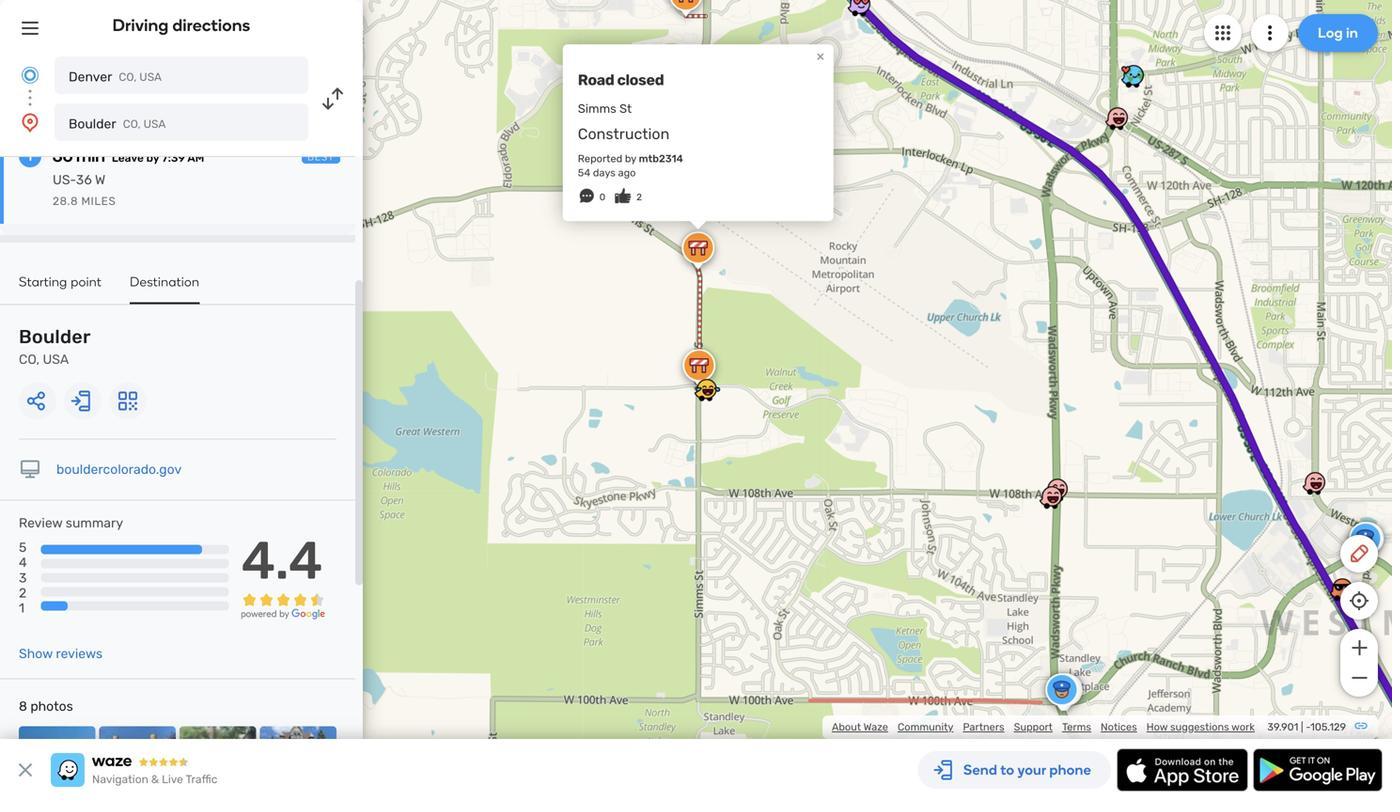 Task type: locate. For each thing, give the bounding box(es) containing it.
105.129
[[1311, 721, 1346, 733]]

usa down driving
[[139, 71, 162, 84]]

8
[[19, 699, 27, 714]]

0 vertical spatial boulder
[[69, 116, 116, 132]]

suggestions
[[1171, 721, 1229, 733]]

navigation & live traffic
[[92, 773, 218, 786]]

1 horizontal spatial by
[[625, 152, 636, 165]]

39.901 | -105.129
[[1268, 721, 1346, 733]]

reported
[[578, 152, 623, 165]]

about
[[832, 721, 861, 733]]

us-
[[53, 172, 76, 188]]

image 3 of boulder, boulder image
[[180, 726, 256, 801]]

by inside the simms st construction reported by mtb2314 54 days ago
[[625, 152, 636, 165]]

simms st construction reported by mtb2314 54 days ago
[[578, 102, 683, 179]]

x image
[[14, 759, 37, 781]]

boulder co, usa up 36 min leave by 7:39 am
[[69, 116, 166, 132]]

usa inside denver co, usa
[[139, 71, 162, 84]]

closed
[[617, 71, 664, 89]]

starting
[[19, 274, 67, 290]]

1 inside 5 4 3 2 1
[[19, 600, 24, 616]]

leave
[[112, 151, 144, 165]]

summary
[[66, 515, 123, 531]]

1 vertical spatial 1
[[19, 600, 24, 616]]

1 vertical spatial boulder co, usa
[[19, 326, 91, 367]]

36 up the "us-"
[[53, 146, 73, 166]]

5
[[19, 540, 27, 555]]

× link
[[812, 47, 829, 65]]

1 horizontal spatial 36
[[76, 172, 92, 188]]

ago
[[618, 167, 636, 179]]

boulder co, usa down "starting point" button
[[19, 326, 91, 367]]

notices link
[[1101, 721, 1137, 733]]

boulder
[[69, 116, 116, 132], [19, 326, 91, 348]]

boulder down "starting point" button
[[19, 326, 91, 348]]

denver co, usa
[[69, 69, 162, 85]]

notices
[[1101, 721, 1137, 733]]

by up ago at left
[[625, 152, 636, 165]]

2 down 4
[[19, 585, 27, 601]]

2 right 0
[[637, 191, 642, 203]]

co,
[[119, 71, 137, 84], [123, 118, 141, 131], [19, 352, 40, 367]]

0 vertical spatial 2
[[637, 191, 642, 203]]

boulder up min
[[69, 116, 116, 132]]

usa up 7:39
[[143, 118, 166, 131]]

36
[[53, 146, 73, 166], [76, 172, 92, 188]]

st
[[620, 102, 632, 116]]

0 horizontal spatial by
[[146, 151, 159, 165]]

0
[[600, 191, 606, 203]]

about waze community partners support terms notices how suggestions work
[[832, 721, 1255, 733]]

co, up 36 min leave by 7:39 am
[[123, 118, 141, 131]]

by inside 36 min leave by 7:39 am
[[146, 151, 159, 165]]

photos
[[30, 699, 73, 714]]

1 vertical spatial usa
[[143, 118, 166, 131]]

54
[[578, 167, 591, 179]]

36 left w
[[76, 172, 92, 188]]

by left 7:39
[[146, 151, 159, 165]]

traffic
[[186, 773, 218, 786]]

3
[[19, 570, 27, 586]]

36 min leave by 7:39 am
[[53, 146, 204, 166]]

waze
[[864, 721, 888, 733]]

community
[[898, 721, 954, 733]]

co, down "starting point" button
[[19, 352, 40, 367]]

by
[[146, 151, 159, 165], [625, 152, 636, 165]]

co, right denver
[[119, 71, 137, 84]]

1 vertical spatial 2
[[19, 585, 27, 601]]

zoom out image
[[1348, 667, 1371, 689]]

1
[[28, 148, 32, 164], [19, 600, 24, 616]]

2
[[637, 191, 642, 203], [19, 585, 27, 601]]

current location image
[[19, 64, 41, 86]]

4.4
[[241, 529, 323, 592]]

0 horizontal spatial 2
[[19, 585, 27, 601]]

0 vertical spatial usa
[[139, 71, 162, 84]]

link image
[[1354, 718, 1369, 733]]

usa down "starting point" button
[[43, 352, 69, 367]]

0 vertical spatial 1
[[28, 148, 32, 164]]

destination button
[[130, 274, 200, 304]]

construction
[[578, 125, 670, 143]]

directions
[[173, 15, 250, 35]]

1 vertical spatial boulder
[[19, 326, 91, 348]]

usa
[[139, 71, 162, 84], [143, 118, 166, 131], [43, 352, 69, 367]]

1 horizontal spatial 1
[[28, 148, 32, 164]]

work
[[1232, 721, 1255, 733]]

2 inside 5 4 3 2 1
[[19, 585, 27, 601]]

how
[[1147, 721, 1168, 733]]

road
[[578, 71, 614, 89]]

0 vertical spatial co,
[[119, 71, 137, 84]]

0 horizontal spatial 36
[[53, 146, 73, 166]]

support
[[1014, 721, 1053, 733]]

1 down location icon
[[28, 148, 32, 164]]

how suggestions work link
[[1147, 721, 1255, 733]]

boulder co, usa
[[69, 116, 166, 132], [19, 326, 91, 367]]

starting point
[[19, 274, 102, 290]]

1 vertical spatial 36
[[76, 172, 92, 188]]

0 horizontal spatial 1
[[19, 600, 24, 616]]

1 down '3'
[[19, 600, 24, 616]]

8 photos
[[19, 699, 73, 714]]

image 4 of boulder, boulder image
[[260, 726, 337, 801]]

driving
[[112, 15, 169, 35]]

days
[[593, 167, 616, 179]]

0 vertical spatial 36
[[53, 146, 73, 166]]



Task type: vqa. For each thing, say whether or not it's contained in the screenshot.
the by inside the the Simms St Construction Reported by mtb2314 54 days ago
yes



Task type: describe. For each thing, give the bounding box(es) containing it.
image 2 of boulder, boulder image
[[99, 726, 176, 801]]

&
[[151, 773, 159, 786]]

bouldercolorado.gov
[[56, 462, 182, 477]]

location image
[[19, 111, 41, 134]]

2 vertical spatial usa
[[43, 352, 69, 367]]

-
[[1306, 721, 1311, 733]]

min
[[76, 146, 105, 166]]

navigation
[[92, 773, 148, 786]]

w
[[95, 172, 105, 188]]

us-36 w 28.8 miles
[[53, 172, 116, 208]]

36 inside us-36 w 28.8 miles
[[76, 172, 92, 188]]

support link
[[1014, 721, 1053, 733]]

pencil image
[[1348, 542, 1371, 565]]

about waze link
[[832, 721, 888, 733]]

39.901
[[1268, 721, 1299, 733]]

miles
[[81, 195, 116, 208]]

image 1 of boulder, boulder image
[[19, 726, 95, 801]]

show reviews
[[19, 646, 103, 661]]

review
[[19, 515, 62, 531]]

terms
[[1062, 721, 1092, 733]]

×
[[816, 47, 825, 65]]

starting point button
[[19, 274, 102, 302]]

28.8
[[53, 195, 78, 208]]

|
[[1301, 721, 1304, 733]]

mtb2314
[[639, 152, 683, 165]]

co, inside denver co, usa
[[119, 71, 137, 84]]

live
[[162, 773, 183, 786]]

reviews
[[56, 646, 103, 661]]

best
[[308, 151, 335, 163]]

review summary
[[19, 515, 123, 531]]

zoom in image
[[1348, 636, 1371, 659]]

road closed
[[578, 71, 664, 89]]

community link
[[898, 721, 954, 733]]

4
[[19, 555, 27, 570]]

denver
[[69, 69, 112, 85]]

point
[[71, 274, 102, 290]]

am
[[187, 151, 204, 165]]

2 vertical spatial co,
[[19, 352, 40, 367]]

partners link
[[963, 721, 1005, 733]]

0 vertical spatial boulder co, usa
[[69, 116, 166, 132]]

computer image
[[19, 458, 41, 481]]

7:39
[[162, 151, 185, 165]]

1 vertical spatial co,
[[123, 118, 141, 131]]

show
[[19, 646, 53, 661]]

destination
[[130, 274, 200, 290]]

1 horizontal spatial 2
[[637, 191, 642, 203]]

bouldercolorado.gov link
[[56, 462, 182, 477]]

partners
[[963, 721, 1005, 733]]

terms link
[[1062, 721, 1092, 733]]

driving directions
[[112, 15, 250, 35]]

5 4 3 2 1
[[19, 540, 27, 616]]

simms
[[578, 102, 617, 116]]



